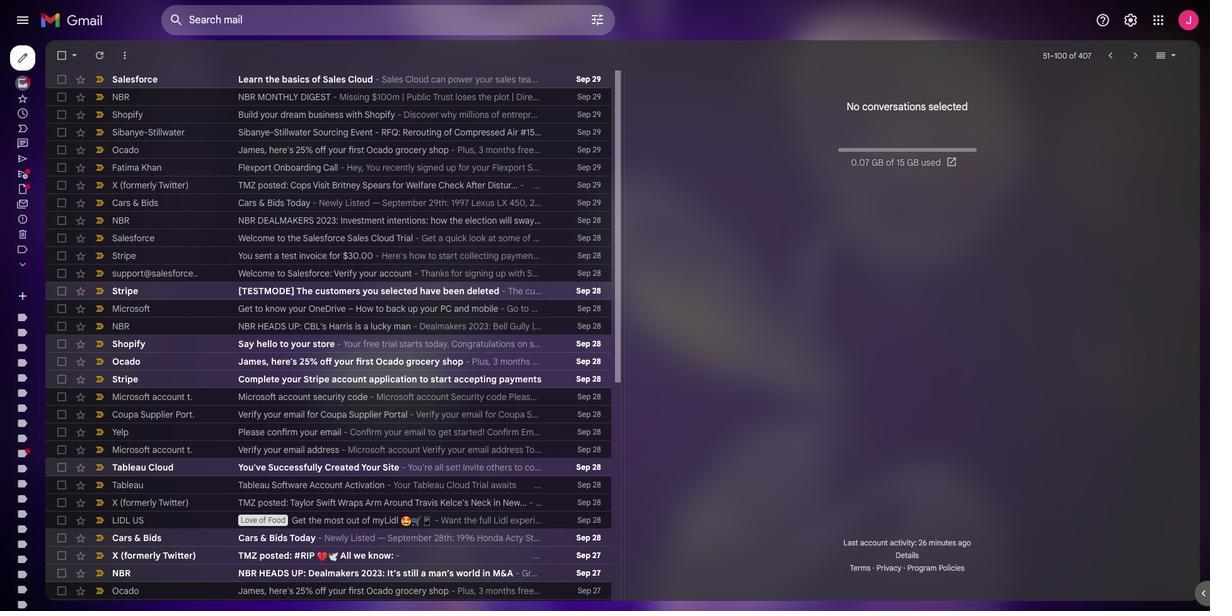 Task type: vqa. For each thing, say whether or not it's contained in the screenshot.
"Not important" switch corresponding to 5th row from the bottom
no



Task type: describe. For each thing, give the bounding box(es) containing it.
nbr monthly digest -
[[238, 91, 339, 103]]

row containing tableau
[[45, 476, 611, 494]]

dream
[[280, 109, 306, 120]]

first for sep 28
[[356, 356, 374, 367]]

$30.00
[[343, 250, 373, 262]]

- right store on the left of page
[[337, 338, 341, 350]]

taylor
[[290, 497, 314, 509]]

cars & bids today - for sep 29
[[238, 197, 319, 209]]

to left know
[[255, 303, 263, 315]]

2 vertical spatial (formerly
[[121, 550, 161, 562]]

world
[[456, 568, 480, 579]]

intentions:
[[387, 215, 428, 226]]

28 for get to know your onedrive – how to back up your pc and mobile -
[[593, 304, 601, 313]]

account up code
[[332, 374, 367, 385]]

- ‌ ‌ ‌ ‌ ‌ ‌ ‌ ‌ ‌ ‌ ‌ ‌ ‌ ‌ ‌ ‌ ‌ ‌ ‌ ‌ ‌ ‌ ‌ ‌ ‌ ‌ ‌ ‌ ‌ ‌ ‌ ‌ ‌ ‌ ‌ ‌ ‌ ‌ ‌ ‌ ‌ ‌ ‌ ‌ ‌ ‌ ‌ ‌ ‌ ‌ ‌ ‌ ‌ ‌ ‌ ‌ ‌ ‌ ‌ ‌ ‌ ‌ ‌ ‌ ‌ ‌ ‌ ‌ ‌ ‌ ‌ ‌ ‌ ‌ ‌ ‌ ‌ ‌ ‌ ‌ ‌ ‌ ‌ ‌ ‌ ‌ ‌ ‌ ‌ ‌ ‌ ‌ ‌ ‌ ‌ ‌ ‌ ‌ ‌ ‌ ‌
[[394, 550, 628, 562]]

35 ‌ from the left
[[479, 550, 479, 562]]

83 ‌ from the left
[[587, 550, 587, 562]]

cars down the flexport
[[238, 197, 257, 209]]

after
[[466, 180, 486, 191]]

your down the at the top of page
[[289, 303, 306, 315]]

29 for tmz posted: cops visit britney spears for welfare check after distur... -
[[593, 180, 601, 190]]

1 vertical spatial for
[[329, 250, 341, 262]]

39 ﻿͏ from the left
[[754, 338, 754, 350]]

you sent a test invoice for $30.00 -
[[238, 250, 382, 262]]

your up 'call'
[[329, 144, 346, 156]]

yelp
[[112, 427, 129, 438]]

microsoft account t. for microsoft account security code
[[112, 391, 192, 403]]

x for tmz posted: cops visit britney spears for welfare check after distur... -
[[112, 180, 118, 191]]

100 ‌ from the left
[[626, 550, 626, 562]]

journey
[[583, 338, 613, 350]]

29 for learn the basics of sales cloud -
[[592, 74, 601, 84]]

28 for microsoft account security code -
[[593, 392, 601, 401]]

58 ‌ from the left
[[531, 550, 531, 562]]

up: for dealmakers
[[291, 568, 306, 579]]

pc
[[440, 303, 452, 315]]

have
[[420, 286, 441, 297]]

15 ‌ from the left
[[434, 550, 434, 562]]

stripe up coupa supplier port.
[[112, 374, 138, 385]]

software
[[272, 480, 307, 491]]

68 ‌ from the left
[[554, 550, 554, 562]]

cars & bids today - for sep 28
[[238, 533, 324, 544]]

🤩 image
[[401, 516, 411, 527]]

cars down lidl
[[112, 533, 132, 544]]

9 ‌ from the left
[[420, 550, 420, 562]]

23 ‌ from the left
[[452, 550, 452, 562]]

22 row from the top
[[45, 441, 611, 459]]

99 ‌ from the left
[[624, 550, 624, 562]]

96 ‌ from the left
[[617, 550, 617, 562]]

get the most out of mylidl
[[292, 515, 401, 526]]

welfare
[[406, 180, 436, 191]]

stillwater for sibanye-stillwater sourcing event - rfq: rerouting of compressed air  #156532 has been changed
[[274, 127, 311, 138]]

sep 28 for [testmode] the customers you selected have been deleted -
[[576, 286, 601, 296]]

accepting
[[454, 374, 497, 385]]

26
[[919, 538, 927, 548]]

nbr dealmakers 2023: investment intentions: how the election will sway m&a
[[238, 215, 556, 226]]

29 ‌ from the left
[[465, 550, 465, 562]]

visit
[[313, 180, 330, 191]]

up
[[408, 303, 418, 315]]

rfq:
[[381, 127, 401, 138]]

sep 28 for you've successfully created your site -
[[576, 463, 601, 472]]

you've
[[238, 462, 266, 473]]

sibanye-stillwater
[[112, 127, 185, 138]]

59 ‌ from the left
[[533, 550, 533, 562]]

sep 28 for say hello to your store - your free trial starts today. congratulations on starting your journey with shopify. ﻿͏ ﻿͏ ﻿͏ ﻿͏ ﻿͏ ﻿͏ ﻿͏ ﻿͏ ﻿͏ ﻿͏ ﻿͏ ﻿͏ ﻿͏ ﻿͏ ﻿͏ ﻿͏ ﻿͏ ﻿͏ ﻿͏ ﻿͏ ﻿͏ ﻿͏ ﻿͏ ﻿͏ ﻿͏ ﻿͏ ﻿͏ ﻿͏ ﻿͏ ﻿͏ ﻿͏ ﻿͏ ﻿͏ ﻿͏ ﻿͏ ﻿͏ ﻿͏ ﻿͏ ﻿͏
[[576, 339, 601, 349]]

neck
[[471, 497, 491, 509]]

27 ﻿͏ from the left
[[727, 338, 727, 350]]

29 for build your dream business with shopify -
[[593, 110, 601, 119]]

27 for james, here's 25% off your first ocado grocery shop -
[[593, 586, 601, 596]]

tableau for tableau cloud
[[112, 462, 146, 473]]

50 ‌ from the left
[[513, 550, 513, 562]]

your right up
[[420, 303, 438, 315]]

3 x from the top
[[112, 550, 118, 562]]

29 row from the top
[[45, 565, 611, 582]]

27 for nbr heads up: dealmakers 2023: it's still a man's world in m&a -
[[592, 569, 601, 578]]

29 for nbr monthly digest -
[[593, 92, 601, 101]]

sibanye-stillwater sourcing event - rfq: rerouting of compressed air  #156532 has been changed
[[238, 127, 631, 138]]

66 ‌ from the left
[[549, 550, 549, 562]]

microsoft down complete
[[238, 391, 276, 403]]

welcome to salesforce: verify your account -
[[238, 268, 420, 279]]

cars & bids for sep 28
[[112, 533, 162, 544]]

11 ‌ from the left
[[425, 550, 425, 562]]

the left most
[[309, 515, 322, 526]]

row containing coupa supplier port.
[[45, 406, 611, 424]]

15
[[897, 157, 905, 168]]

1 gb from the left
[[872, 157, 884, 168]]

welcome for welcome to salesforce: verify your account -
[[238, 268, 275, 279]]

90 ‌ from the left
[[603, 550, 603, 562]]

[testmode]
[[238, 286, 294, 297]]

24 ﻿͏ from the left
[[720, 338, 721, 350]]

swift
[[316, 497, 336, 509]]

t. for microsoft
[[187, 391, 192, 403]]

79 ‌ from the left
[[578, 550, 578, 562]]

bids down us
[[143, 533, 162, 544]]

- right payments
[[544, 374, 548, 385]]

34 ‌ from the left
[[477, 550, 477, 562]]

email for address
[[284, 444, 305, 456]]

will
[[499, 215, 512, 226]]

2 vertical spatial for
[[307, 409, 318, 420]]

47 ‌ from the left
[[506, 550, 506, 562]]

8 ‌ from the left
[[418, 550, 418, 562]]

0.07
[[851, 157, 870, 168]]

most
[[324, 515, 344, 526]]

65 ‌ from the left
[[547, 550, 547, 562]]

the up 'test'
[[288, 233, 301, 244]]

& down fatima khan on the top of the page
[[133, 197, 139, 209]]

0 horizontal spatial with
[[346, 109, 363, 120]]

41 ‌ from the left
[[493, 550, 493, 562]]

36 ﻿͏ from the left
[[748, 338, 748, 350]]

today for sep 28
[[290, 533, 316, 544]]

cars down fatima
[[112, 197, 131, 209]]

cars down "love"
[[238, 533, 258, 544]]

test
[[281, 250, 297, 262]]

row containing fatima khan
[[45, 159, 611, 176]]

ago
[[958, 538, 971, 548]]

63 ‌ from the left
[[542, 550, 542, 562]]

of right "love"
[[259, 516, 266, 525]]

verify for verify your email address
[[238, 444, 261, 456]]

the up "monthly"
[[265, 74, 280, 85]]

stripe down support@salesforce..
[[112, 286, 138, 297]]

94 ‌ from the left
[[612, 550, 612, 562]]

settings image
[[1123, 13, 1138, 28]]

support@salesforce..
[[112, 268, 198, 279]]

back
[[386, 303, 405, 315]]

0 vertical spatial 25%
[[296, 144, 313, 156]]

1 vertical spatial been
[[443, 286, 465, 297]]

5 ‌ from the left
[[411, 550, 411, 562]]

1 horizontal spatial your
[[361, 462, 381, 473]]

account up coupa supplier port.
[[152, 391, 185, 403]]

26 ‌ from the left
[[459, 550, 459, 562]]

sales for of
[[323, 74, 346, 85]]

address
[[307, 444, 339, 456]]

your left journey
[[563, 338, 581, 350]]

you
[[363, 286, 378, 297]]

46 ‌ from the left
[[504, 550, 504, 562]]

shopify for say hello to your store
[[112, 338, 145, 350]]

microsoft account t. for verify your email address
[[112, 444, 192, 456]]

- right portal
[[410, 409, 414, 420]]

48 ‌ from the left
[[508, 550, 508, 562]]

32 ‌ from the left
[[472, 550, 472, 562]]

cops
[[290, 180, 311, 191]]

digest
[[301, 91, 331, 103]]

89 ‌ from the left
[[601, 550, 601, 562]]

1 supplier from the left
[[141, 409, 173, 420]]

407
[[1078, 51, 1092, 60]]

your down store on the left of page
[[334, 356, 354, 367]]

Search mail text field
[[189, 14, 555, 26]]

sep 28 for verify your email for coupa supplier portal -
[[578, 410, 601, 419]]

sep 28 for verify your email address -
[[578, 445, 601, 454]]

cloud for -
[[348, 74, 373, 85]]

- down search mail text field at left
[[375, 74, 379, 85]]

learn the basics of sales cloud -
[[238, 74, 382, 85]]

#rip
[[294, 550, 315, 562]]

gmail image
[[40, 8, 109, 33]]

20 ‌ from the left
[[445, 550, 445, 562]]

28 for complete your stripe account application to start accepting payments -
[[592, 374, 601, 384]]

sourcing
[[313, 127, 348, 138]]

up: for cbl's
[[288, 321, 302, 332]]

101 ‌ from the left
[[628, 550, 628, 562]]

17 ‌ from the left
[[438, 550, 438, 562]]

3 x (formerly twitter) from the top
[[112, 550, 196, 562]]

row containing tableau cloud
[[45, 459, 611, 476]]

sep 28 for get to know your onedrive – how to back up your pc and mobile -
[[578, 304, 601, 313]]

your up the microsoft account security code -
[[282, 374, 301, 385]]

event
[[351, 127, 373, 138]]

28 for cars & bids today -
[[592, 533, 601, 543]]

25 row from the top
[[45, 494, 611, 512]]

25% for sep 28
[[299, 356, 318, 367]]

microsoft down support@salesforce..
[[112, 303, 150, 315]]

activity:
[[890, 538, 917, 548]]

- down visit
[[313, 197, 317, 209]]

55 ‌ from the left
[[524, 550, 524, 562]]

88 ‌ from the left
[[599, 550, 599, 562]]

grocery for sep 28
[[406, 356, 440, 367]]

to down dealmakers
[[277, 233, 285, 244]]

0 horizontal spatial m&a
[[493, 568, 513, 579]]

- down "site"
[[387, 480, 391, 491]]

tmz for tmz posted: cops visit britney spears for welfare check after distur...
[[238, 180, 256, 191]]

38 ﻿͏ from the left
[[752, 338, 752, 350]]

account up the [testmode] the customers you selected have been deleted -
[[379, 268, 412, 279]]

out
[[346, 515, 360, 526]]

bids up dealmakers
[[267, 197, 284, 209]]

4 ﻿͏ from the left
[[675, 338, 675, 350]]

28 for please confirm your email -
[[593, 427, 601, 437]]

used
[[921, 157, 941, 168]]

sep 28 for welcome to the salesforce sales cloud trial -
[[578, 233, 601, 243]]

stripe up support@salesforce..
[[112, 250, 136, 262]]

29 for flexport onboarding call -
[[593, 163, 601, 172]]

welcome to the salesforce sales cloud trial -
[[238, 233, 422, 244]]

6 ﻿͏ from the left
[[680, 338, 680, 350]]

5 ﻿͏ from the left
[[678, 338, 678, 350]]

cbl's
[[304, 321, 327, 332]]

11 ﻿͏ from the left
[[691, 338, 691, 350]]

& down us
[[134, 533, 141, 544]]

row containing support@salesforce..
[[45, 265, 611, 282]]

& up dealmakers
[[259, 197, 265, 209]]

18 ﻿͏ from the left
[[707, 338, 707, 350]]

tmz for tmz posted: taylor swift wraps arm around travis kelce's neck in new...
[[238, 497, 256, 509]]

12 ‌ from the left
[[427, 550, 427, 562]]

your down confirm
[[264, 444, 281, 456]]

election
[[465, 215, 497, 226]]

91 ‌ from the left
[[605, 550, 606, 562]]

of left 15
[[886, 157, 894, 168]]

to left "start" at left bottom
[[419, 374, 428, 385]]

10 ﻿͏ from the left
[[689, 338, 689, 350]]

get to know your onedrive – how to back up your pc and mobile -
[[238, 303, 507, 315]]

salesforce up invoice
[[303, 233, 345, 244]]

(formerly for tmz posted: taylor swift wraps arm around travis kelce's neck in new... -
[[120, 497, 157, 509]]

lidl
[[112, 515, 130, 526]]

coupa supplier port.
[[112, 409, 195, 420]]

food
[[268, 516, 285, 525]]

27 ‌ from the left
[[461, 550, 461, 562]]

39 ‌ from the left
[[488, 550, 488, 562]]

of right rerouting
[[444, 127, 452, 138]]

2 vertical spatial twitter)
[[163, 550, 196, 562]]

1 coupa from the left
[[112, 409, 139, 420]]

12 ﻿͏ from the left
[[693, 338, 693, 350]]

verify for verify your email for coupa supplier portal
[[238, 409, 261, 420]]

terms
[[850, 563, 871, 573]]

28 for welcome to the salesforce sales cloud trial -
[[593, 233, 601, 243]]

- down verify your email for coupa supplier portal -
[[344, 427, 348, 438]]

x (formerly twitter) for tmz posted: taylor swift wraps arm around travis kelce's neck in new... -
[[112, 497, 189, 509]]

bids up tmz posted: #rip
[[269, 533, 288, 544]]

off for sep 27
[[315, 586, 326, 597]]

toggle split pane mode image
[[1155, 49, 1167, 62]]

85 ‌ from the left
[[592, 550, 592, 562]]

row containing microsoft
[[45, 300, 611, 318]]

bids down khan
[[141, 197, 158, 209]]

sep 29 for learn the basics of sales cloud -
[[576, 74, 601, 84]]

6 ‌ from the left
[[413, 550, 414, 562]]

sep 28 for complete your stripe account application to start accepting payments -
[[576, 374, 601, 384]]

lucky
[[371, 321, 391, 332]]

0 vertical spatial here's
[[269, 144, 294, 156]]

more image
[[118, 49, 131, 62]]

- right "site"
[[402, 462, 406, 473]]

28 for you've successfully created your site -
[[592, 463, 601, 472]]

learn
[[238, 74, 263, 85]]

- right 'call'
[[340, 162, 345, 173]]

james, here's 25% off your first ocado grocery shop - for sep 27
[[238, 586, 457, 597]]

0 vertical spatial first
[[348, 144, 364, 156]]

say
[[238, 338, 254, 350]]

application
[[369, 374, 417, 385]]

7 row from the top
[[45, 176, 611, 194]]

account up tableau cloud
[[152, 444, 185, 456]]

your up address
[[300, 427, 318, 438]]

build
[[238, 109, 258, 120]]

52 ‌ from the left
[[517, 550, 517, 562]]

0.07 gb of 15 gb used
[[851, 157, 941, 168]]

last account activity: 26 minutes ago details terms · privacy · program policies
[[843, 538, 971, 573]]

22 ‌ from the left
[[450, 550, 450, 562]]

microsoft up coupa supplier port.
[[112, 391, 150, 403]]

sep 29 for tmz posted: cops visit britney spears for welfare check after distur... -
[[577, 180, 601, 190]]

73 ‌ from the left
[[565, 550, 565, 562]]

- inside sibanye-stillwater sourcing event - rfq: rerouting of compressed air  #156532 has been changed link
[[375, 127, 379, 138]]

tableau for tableau software account activation -
[[238, 480, 270, 491]]

16 ‌ from the left
[[436, 550, 436, 562]]

james, for sep 27
[[238, 586, 267, 597]]

travis
[[415, 497, 438, 509]]

29 for cars & bids today -
[[593, 198, 601, 207]]

sep 29 for flexport onboarding call -
[[577, 163, 601, 172]]

0 vertical spatial 27
[[592, 551, 601, 560]]

98 ‌ from the left
[[621, 550, 621, 562]]

deleted
[[467, 286, 499, 297]]

10 ‌ from the left
[[423, 550, 423, 562]]

grocery for sep 27
[[395, 586, 427, 597]]

2 row from the top
[[45, 88, 611, 106]]

28 for james, here's 25% off your first ocado grocery shop -
[[592, 357, 601, 366]]

9 row from the top
[[45, 212, 611, 229]]

sway
[[514, 215, 534, 226]]

3 tmz from the top
[[238, 550, 257, 562]]

privacy
[[877, 563, 902, 573]]

74 ‌ from the left
[[567, 550, 567, 562]]

- up accepting
[[466, 356, 470, 367]]

- right man
[[413, 321, 417, 332]]

to right hello on the left
[[280, 338, 289, 350]]

- down - ‌ ‌ ‌ ‌ ‌ ‌ ‌ ‌ ‌ ‌ ‌ ‌ ‌ ‌ ‌ ‌ ‌ ‌ ‌ ‌ ‌ ‌ ‌ ‌ ‌ ‌ ‌ ‌ ‌ ‌ ‌ ‌ ‌ ‌ ‌ ‌ ‌ ‌ ‌ ‌ ‌ ‌ ‌ ‌ ‌ ‌ ‌ ‌ ‌ ‌ ‌ ‌ ‌ ‌ ‌ ‌ ‌ ‌ ‌ ‌ ‌ ‌ ‌ ‌ ‌ ‌ ‌ ‌ ‌ ‌ ‌ ‌ ‌ ‌ ‌ ‌ ‌ ‌ ‌ ‌ ‌ ‌ ‌ ‌ ‌ ‌ ‌ ‌ ‌ ‌ ‌ ‌ ‌ ‌ ‌ ‌ ‌ ‌ ‌ ‌ ‌
[[516, 568, 520, 579]]

1 horizontal spatial a
[[364, 321, 368, 332]]

25% for sep 27
[[296, 586, 313, 597]]

here's for sep 28
[[271, 356, 297, 367]]

stillwater for sibanye-stillwater
[[148, 127, 185, 138]]

rerouting
[[403, 127, 442, 138]]

82 ‌ from the left
[[585, 550, 585, 562]]

created
[[325, 462, 359, 473]]

sep 28 for tableau software account activation -
[[578, 480, 601, 490]]

sep 27 for nbr heads up: dealmakers 2023: it's still a man's world in m&a -
[[576, 569, 601, 578]]

sep 29 for cars & bids today -
[[577, 198, 601, 207]]

- right mobile
[[501, 303, 505, 315]]

- right know:
[[396, 550, 400, 562]]

70 ‌ from the left
[[558, 550, 558, 562]]

shopify.
[[634, 338, 666, 350]]

james, here's 25% off your first ocado grocery shop - for sep 28
[[238, 356, 472, 367]]

- right the 🛒 icon
[[432, 515, 441, 526]]

📱 image
[[422, 516, 432, 527]]

of right out
[[362, 515, 370, 526]]

how
[[356, 303, 373, 315]]

to right the "how"
[[376, 303, 384, 315]]

details
[[896, 551, 919, 560]]

75 ‌ from the left
[[569, 550, 569, 562]]

[testmode] the customers you selected have been deleted -
[[238, 286, 508, 297]]

your down the cbl's
[[291, 338, 310, 350]]

stripe up the microsoft account security code -
[[303, 374, 329, 385]]

all we know:
[[338, 550, 394, 562]]

31 row from the top
[[45, 600, 611, 611]]

- up rfq:
[[397, 109, 401, 120]]

28 for verify your email address -
[[593, 445, 601, 454]]

tmz posted: cops visit britney spears for welfare check after distur... -
[[238, 180, 526, 191]]



Task type: locate. For each thing, give the bounding box(es) containing it.
customers
[[315, 286, 360, 297]]

1 vertical spatial cloud
[[371, 233, 394, 244]]

t. down port.
[[187, 444, 192, 456]]

today.
[[425, 338, 449, 350]]

1 horizontal spatial for
[[329, 250, 341, 262]]

0 vertical spatial heads
[[258, 321, 286, 332]]

1 horizontal spatial coupa
[[321, 409, 347, 420]]

mylidl
[[372, 515, 398, 526]]

1 stillwater from the left
[[148, 127, 185, 138]]

email for for
[[284, 409, 305, 420]]

sep 28 for microsoft account security code -
[[578, 392, 601, 401]]

2 vertical spatial a
[[421, 568, 426, 579]]

sep 27 for james, here's 25% off your first ocado grocery shop -
[[578, 586, 601, 596]]

heads down know
[[258, 321, 286, 332]]

2 vertical spatial tmz
[[238, 550, 257, 562]]

2 ﻿͏ from the left
[[671, 338, 671, 350]]

tableau cloud
[[112, 462, 174, 473]]

your down "monthly"
[[260, 109, 278, 120]]

verify up customers
[[334, 268, 357, 279]]

get down the [testmode]
[[238, 303, 253, 315]]

posted: left #rip
[[259, 550, 292, 562]]

shop for sep 27
[[429, 586, 449, 597]]

james, up complete
[[238, 356, 269, 367]]

first down free on the bottom left
[[356, 356, 374, 367]]

2 vertical spatial james, here's 25% off your first ocado grocery shop -
[[238, 586, 457, 597]]

the inside nbr dealmakers 2023: investment intentions: how the election will sway m&a link
[[450, 215, 463, 226]]

28 ‌ from the left
[[463, 550, 463, 562]]

salesforce
[[112, 74, 158, 85], [112, 233, 155, 244], [303, 233, 345, 244]]

- right code
[[370, 391, 374, 403]]

email up please confirm your email -
[[284, 409, 305, 420]]

search mail image
[[165, 9, 188, 32]]

row containing lidl us
[[45, 512, 611, 529]]

43 ‌ from the left
[[497, 550, 497, 562]]

40 ‌ from the left
[[490, 550, 490, 562]]

0 vertical spatial today
[[286, 197, 310, 209]]

microsoft account t. up tableau cloud
[[112, 444, 192, 456]]

port.
[[176, 409, 195, 420]]

0 horizontal spatial been
[[443, 286, 465, 297]]

86 ‌ from the left
[[594, 550, 594, 562]]

14 ﻿͏ from the left
[[698, 338, 698, 350]]

your down is
[[343, 338, 361, 350]]

& down love of food
[[260, 533, 267, 544]]

1 horizontal spatial ·
[[904, 563, 905, 573]]

twitter)
[[159, 180, 189, 191], [159, 497, 189, 509], [163, 550, 196, 562]]

salesforce down the more icon
[[112, 74, 158, 85]]

minutes
[[929, 538, 956, 548]]

2 coupa from the left
[[321, 409, 347, 420]]

m&a inside nbr dealmakers 2023: investment intentions: how the election will sway m&a link
[[537, 215, 556, 226]]

💔 image
[[317, 551, 328, 562]]

0 vertical spatial m&a
[[537, 215, 556, 226]]

- down man's
[[451, 586, 455, 597]]

0 horizontal spatial in
[[483, 568, 490, 579]]

2 vertical spatial james,
[[238, 586, 267, 597]]

1 cars & bids from the top
[[112, 197, 158, 209]]

sep 28 for tmz posted: taylor swift wraps arm around travis kelce's neck in new... -
[[578, 498, 601, 507]]

- right distur...
[[520, 180, 524, 191]]

38 ‌ from the left
[[486, 550, 486, 562]]

﻿͏
[[669, 338, 669, 350], [671, 338, 671, 350], [673, 338, 673, 350], [675, 338, 675, 350], [678, 338, 678, 350], [680, 338, 680, 350], [682, 338, 682, 350], [684, 338, 684, 350], [687, 338, 687, 350], [689, 338, 689, 350], [691, 338, 691, 350], [693, 338, 693, 350], [696, 338, 696, 350], [698, 338, 698, 350], [700, 338, 700, 350], [702, 338, 702, 350], [705, 338, 705, 350], [707, 338, 707, 350], [709, 338, 709, 350], [711, 338, 711, 350], [714, 338, 714, 350], [716, 338, 716, 350], [718, 338, 718, 350], [720, 338, 721, 350], [723, 338, 723, 350], [725, 338, 725, 350], [727, 338, 727, 350], [730, 338, 730, 350], [732, 338, 732, 350], [734, 338, 734, 350], [736, 338, 736, 350], [739, 338, 739, 350], [741, 338, 741, 350], [743, 338, 743, 350], [745, 338, 745, 350], [748, 338, 748, 350], [750, 338, 750, 350], [752, 338, 752, 350], [754, 338, 754, 350]]

email down please confirm your email -
[[284, 444, 305, 456]]

None checkbox
[[55, 144, 68, 156], [55, 179, 68, 192], [55, 197, 68, 209], [55, 232, 68, 245], [55, 250, 68, 262], [55, 267, 68, 280], [55, 285, 68, 297], [55, 338, 68, 350], [55, 355, 68, 368], [55, 373, 68, 386], [55, 444, 68, 456], [55, 514, 68, 527], [55, 550, 68, 562], [55, 144, 68, 156], [55, 179, 68, 192], [55, 197, 68, 209], [55, 232, 68, 245], [55, 250, 68, 262], [55, 267, 68, 280], [55, 285, 68, 297], [55, 338, 68, 350], [55, 355, 68, 368], [55, 373, 68, 386], [55, 444, 68, 456], [55, 514, 68, 527], [55, 550, 68, 562]]

24 row from the top
[[45, 476, 611, 494]]

selected up back
[[381, 286, 418, 297]]

0 vertical spatial cars & bids
[[112, 197, 158, 209]]

grocery down still
[[395, 586, 427, 597]]

2 stillwater from the left
[[274, 127, 311, 138]]

0 vertical spatial shop
[[429, 144, 449, 156]]

in right world
[[483, 568, 490, 579]]

1 vertical spatial t.
[[187, 444, 192, 456]]

25 ﻿͏ from the left
[[723, 338, 723, 350]]

0 vertical spatial 2023:
[[316, 215, 338, 226]]

15 ﻿͏ from the left
[[700, 338, 700, 350]]

tableau down you've
[[238, 480, 270, 491]]

- up created
[[341, 444, 346, 456]]

cars & bids down us
[[112, 533, 162, 544]]

of up digest
[[312, 74, 321, 85]]

mobile
[[472, 303, 498, 315]]

0 vertical spatial grocery
[[395, 144, 427, 156]]

12 row from the top
[[45, 265, 611, 282]]

1 vertical spatial tmz
[[238, 497, 256, 509]]

you
[[238, 250, 253, 262]]

here's up flexport onboarding call -
[[269, 144, 294, 156]]

love of food
[[241, 516, 285, 525]]

twitter) for tmz posted: cops visit britney spears for welfare check after distur... -
[[159, 180, 189, 191]]

0 vertical spatial with
[[346, 109, 363, 120]]

account inside last account activity: 26 minutes ago details terms · privacy · program policies
[[860, 538, 888, 548]]

check
[[438, 180, 464, 191]]

program
[[907, 563, 937, 573]]

today for sep 29
[[286, 197, 310, 209]]

james, here's 25% off your first ocado grocery shop - down "dealmakers"
[[238, 586, 457, 597]]

30 ﻿͏ from the left
[[734, 338, 734, 350]]

a right still
[[421, 568, 426, 579]]

1 vertical spatial (formerly
[[120, 497, 157, 509]]

row
[[45, 71, 611, 88], [45, 88, 611, 106], [45, 106, 611, 124], [45, 124, 631, 141], [45, 141, 611, 159], [45, 159, 611, 176], [45, 176, 611, 194], [45, 194, 611, 212], [45, 212, 611, 229], [45, 229, 611, 247], [45, 247, 611, 265], [45, 265, 611, 282], [45, 282, 611, 300], [45, 300, 611, 318], [45, 318, 611, 335], [45, 335, 754, 353], [45, 353, 611, 371], [45, 371, 611, 388], [45, 388, 611, 406], [45, 406, 611, 424], [45, 424, 611, 441], [45, 441, 611, 459], [45, 459, 611, 476], [45, 476, 611, 494], [45, 494, 611, 512], [45, 512, 611, 529], [45, 529, 611, 547], [45, 547, 628, 565], [45, 565, 611, 582], [45, 582, 611, 600], [45, 600, 611, 611]]

cars & bids for sep 29
[[112, 197, 158, 209]]

25 ‌ from the left
[[456, 550, 456, 562]]

welcome up sent
[[238, 233, 275, 244]]

in right neck
[[494, 497, 501, 509]]

conversations
[[862, 101, 926, 113]]

ocado
[[112, 144, 139, 156], [366, 144, 393, 156], [112, 356, 140, 367], [376, 356, 404, 367], [112, 586, 139, 597], [366, 586, 393, 597]]

verify down please
[[238, 444, 261, 456]]

0 vertical spatial cars & bids today -
[[238, 197, 319, 209]]

heads for dealmakers
[[259, 568, 289, 579]]

security
[[313, 391, 345, 403]]

2 vertical spatial first
[[348, 586, 364, 597]]

24 ‌ from the left
[[454, 550, 454, 562]]

selected
[[929, 101, 968, 113], [381, 286, 418, 297]]

14 row from the top
[[45, 300, 611, 318]]

tmz up "love"
[[238, 497, 256, 509]]

🛒 image
[[411, 516, 422, 527]]

1 vertical spatial a
[[364, 321, 368, 332]]

salesforce for learn the basics of sales cloud
[[112, 74, 158, 85]]

dealmakers
[[308, 568, 359, 579]]

sibanye-stillwater sourcing event - rfq: rerouting of compressed air  #156532 has been changed link
[[238, 126, 631, 139]]

sibanye- for sibanye-stillwater sourcing event - rfq: rerouting of compressed air  #156532 has been changed
[[238, 127, 274, 138]]

1 vertical spatial james, here's 25% off your first ocado grocery shop -
[[238, 356, 472, 367]]

your up confirm
[[264, 409, 281, 420]]

1 james, here's 25% off your first ocado grocery shop - from the top
[[238, 144, 457, 156]]

stillwater
[[148, 127, 185, 138], [274, 127, 311, 138]]

1 vertical spatial selected
[[381, 286, 418, 297]]

28 for [testmode] the customers you selected have been deleted -
[[592, 286, 601, 296]]

congratulations
[[451, 338, 515, 350]]

get
[[238, 303, 253, 315], [292, 515, 306, 526]]

–
[[348, 303, 354, 315]]

0 horizontal spatial a
[[274, 250, 279, 262]]

1 horizontal spatial supplier
[[349, 409, 382, 420]]

m&a down - ‌ ‌ ‌ ‌ ‌ ‌ ‌ ‌ ‌ ‌ ‌ ‌ ‌ ‌ ‌ ‌ ‌ ‌ ‌ ‌ ‌ ‌ ‌ ‌ ‌ ‌ ‌ ‌ ‌ ‌ ‌ ‌ ‌ ‌ ‌ ‌ ‌ ‌ ‌ ‌ ‌ ‌ ‌ ‌ ‌ ‌ ‌ ‌ ‌ ‌ ‌ ‌ ‌ ‌ ‌ ‌ ‌ ‌ ‌ ‌ ‌ ‌ ‌ ‌ ‌ ‌ ‌ ‌ ‌ ‌ ‌ ‌ ‌ ‌ ‌ ‌ ‌ ‌ ‌ ‌ ‌ ‌ ‌ ‌ ‌ ‌ ‌ ‌ ‌ ‌ ‌ ‌ ‌ ‌ ‌ ‌ ‌ ‌ ‌ ‌ ‌
[[493, 568, 513, 579]]

tableau software account activation -
[[238, 480, 393, 491]]

sibanye- for sibanye-stillwater
[[112, 127, 148, 138]]

0 vertical spatial your
[[343, 338, 361, 350]]

email
[[284, 409, 305, 420], [320, 427, 341, 438], [284, 444, 305, 456]]

97 ‌ from the left
[[619, 550, 619, 562]]

3 james, from the top
[[238, 586, 267, 597]]

james, up the flexport
[[238, 144, 267, 156]]

follow link to manage storage image
[[946, 156, 959, 169]]

77 ‌ from the left
[[574, 550, 574, 562]]

last
[[843, 538, 858, 548]]

0 horizontal spatial selected
[[381, 286, 418, 297]]

heads for cbl's
[[258, 321, 286, 332]]

1 · from the left
[[873, 563, 875, 573]]

here's for sep 27
[[269, 586, 294, 597]]

2 james, from the top
[[238, 356, 269, 367]]

your up 'activation'
[[361, 462, 381, 473]]

still
[[403, 568, 419, 579]]

- right trial
[[415, 233, 419, 244]]

a
[[274, 250, 279, 262], [364, 321, 368, 332], [421, 568, 426, 579]]

spears
[[362, 180, 390, 191]]

2 cars & bids today - from the top
[[238, 533, 324, 544]]

with
[[346, 109, 363, 120], [615, 338, 632, 350]]

3 james, here's 25% off your first ocado grocery shop - from the top
[[238, 586, 457, 597]]

28 for say hello to your store - your free trial starts today. congratulations on starting your journey with shopify. ﻿͏ ﻿͏ ﻿͏ ﻿͏ ﻿͏ ﻿͏ ﻿͏ ﻿͏ ﻿͏ ﻿͏ ﻿͏ ﻿͏ ﻿͏ ﻿͏ ﻿͏ ﻿͏ ﻿͏ ﻿͏ ﻿͏ ﻿͏ ﻿͏ ﻿͏ ﻿͏ ﻿͏ ﻿͏ ﻿͏ ﻿͏ ﻿͏ ﻿͏ ﻿͏ ﻿͏ ﻿͏ ﻿͏ ﻿͏ ﻿͏ ﻿͏ ﻿͏ ﻿͏ ﻿͏
[[592, 339, 601, 349]]

to down 'test'
[[277, 268, 285, 279]]

87 ‌ from the left
[[596, 550, 596, 562]]

1 vertical spatial cars & bids today -
[[238, 533, 324, 544]]

0 horizontal spatial your
[[343, 338, 361, 350]]

0 vertical spatial welcome
[[238, 233, 275, 244]]

harris
[[329, 321, 353, 332]]

been up pc
[[443, 286, 465, 297]]

of right 100
[[1069, 51, 1076, 60]]

1 vertical spatial sales
[[347, 233, 369, 244]]

1 horizontal spatial m&a
[[537, 215, 556, 226]]

31 ﻿͏ from the left
[[736, 338, 736, 350]]

1 vertical spatial first
[[356, 356, 374, 367]]

2 sibanye- from the left
[[238, 127, 274, 138]]

0 vertical spatial james, here's 25% off your first ocado grocery shop -
[[238, 144, 457, 156]]

57 ‌ from the left
[[529, 550, 529, 562]]

today down cops
[[286, 197, 310, 209]]

store
[[313, 338, 335, 350]]

1 vertical spatial verify
[[238, 409, 261, 420]]

x
[[112, 180, 118, 191], [112, 497, 118, 509], [112, 550, 118, 562]]

kelce's
[[440, 497, 469, 509]]

1 horizontal spatial sales
[[347, 233, 369, 244]]

code
[[348, 391, 368, 403]]

1 horizontal spatial in
[[494, 497, 501, 509]]

microsoft down yelp
[[112, 444, 150, 456]]

2 welcome from the top
[[238, 268, 275, 279]]

25% down store on the left of page
[[299, 356, 318, 367]]

policies
[[939, 563, 965, 573]]

call
[[323, 162, 338, 173]]

2 vertical spatial 25%
[[296, 586, 313, 597]]

2 ‌ from the left
[[404, 550, 404, 562]]

1 horizontal spatial selected
[[929, 101, 968, 113]]

1 vertical spatial x (formerly twitter)
[[112, 497, 189, 509]]

x up lidl
[[112, 497, 118, 509]]

welcome for welcome to the salesforce sales cloud trial -
[[238, 233, 275, 244]]

0 vertical spatial microsoft account t.
[[112, 391, 192, 403]]

1 vertical spatial 2023:
[[361, 568, 385, 579]]

microsoft account security code -
[[238, 391, 376, 403]]

🕊 image
[[328, 551, 338, 562]]

0 vertical spatial (formerly
[[120, 180, 157, 191]]

for right 'spears'
[[392, 180, 404, 191]]

on
[[517, 338, 527, 350]]

None checkbox
[[55, 49, 68, 62], [55, 73, 68, 86], [55, 91, 68, 103], [55, 108, 68, 121], [55, 126, 68, 139], [55, 161, 68, 174], [55, 214, 68, 227], [55, 303, 68, 315], [55, 320, 68, 333], [55, 391, 68, 403], [55, 408, 68, 421], [55, 426, 68, 439], [55, 461, 68, 474], [55, 479, 68, 492], [55, 497, 68, 509], [55, 532, 68, 545], [55, 567, 68, 580], [55, 585, 68, 597], [55, 49, 68, 62], [55, 73, 68, 86], [55, 91, 68, 103], [55, 108, 68, 121], [55, 126, 68, 139], [55, 161, 68, 174], [55, 214, 68, 227], [55, 303, 68, 315], [55, 320, 68, 333], [55, 391, 68, 403], [55, 408, 68, 421], [55, 426, 68, 439], [55, 461, 68, 474], [55, 479, 68, 492], [55, 497, 68, 509], [55, 532, 68, 545], [55, 567, 68, 580], [55, 585, 68, 597]]

0 horizontal spatial sibanye-
[[112, 127, 148, 138]]

invoice
[[299, 250, 327, 262]]

0 vertical spatial sep 27
[[576, 551, 601, 560]]

18 ‌ from the left
[[441, 550, 441, 562]]

james, here's 25% off your first ocado grocery shop -
[[238, 144, 457, 156], [238, 356, 472, 367], [238, 586, 457, 597]]

1 ‌ from the left
[[402, 550, 402, 562]]

- right $30.00 on the top
[[375, 250, 379, 262]]

of
[[1069, 51, 1076, 60], [312, 74, 321, 85], [444, 127, 452, 138], [886, 157, 894, 168], [362, 515, 370, 526], [259, 516, 266, 525]]

account right last
[[860, 538, 888, 548]]

45 ‌ from the left
[[502, 550, 502, 562]]

(formerly for tmz posted: cops visit britney spears for welfare check after distur... -
[[120, 180, 157, 191]]

start
[[431, 374, 451, 385]]

3 ‌ from the left
[[407, 550, 407, 562]]

- right digest
[[333, 91, 337, 103]]

28 for tmz posted: taylor swift wraps arm around travis kelce's neck in new... -
[[593, 498, 601, 507]]

0 vertical spatial sales
[[323, 74, 346, 85]]

tableau for tableau
[[112, 480, 144, 491]]

0 vertical spatial off
[[315, 144, 326, 156]]

0 vertical spatial twitter)
[[159, 180, 189, 191]]

1 microsoft account t. from the top
[[112, 391, 192, 403]]

0 vertical spatial x
[[112, 180, 118, 191]]

off down sourcing on the left top of page
[[315, 144, 326, 156]]

support image
[[1095, 13, 1111, 28]]

9 ﻿͏ from the left
[[687, 338, 687, 350]]

1 vertical spatial off
[[320, 356, 332, 367]]

fatima khan
[[112, 162, 162, 173]]

28 row from the top
[[45, 547, 628, 565]]

with right journey
[[615, 338, 632, 350]]

compressed
[[454, 127, 505, 138]]

refresh image
[[93, 49, 106, 62]]

17 row from the top
[[45, 353, 611, 371]]

0 vertical spatial up:
[[288, 321, 302, 332]]

grocery down rerouting
[[395, 144, 427, 156]]

arm
[[365, 497, 382, 509]]

sep 28 for please confirm your email -
[[578, 427, 601, 437]]

shop down man's
[[429, 586, 449, 597]]

cloud for trial
[[371, 233, 394, 244]]

first
[[348, 144, 364, 156], [356, 356, 374, 367], [348, 586, 364, 597]]

1 vertical spatial microsoft account t.
[[112, 444, 192, 456]]

cloud up build your dream business with shopify -
[[348, 74, 373, 85]]

2 vertical spatial x (formerly twitter)
[[112, 550, 196, 562]]

how
[[431, 215, 447, 226]]

build your dream business with shopify -
[[238, 109, 404, 120]]

2 vertical spatial sep 27
[[578, 586, 601, 596]]

get for get to know your onedrive – how to back up your pc and mobile -
[[238, 303, 253, 315]]

0 horizontal spatial for
[[307, 409, 318, 420]]

please confirm your email -
[[238, 427, 350, 438]]

changed
[[596, 127, 631, 138]]

13 row from the top
[[45, 282, 611, 300]]

0 horizontal spatial sales
[[323, 74, 346, 85]]

james, here's 25% off your first ocado grocery shop - down free on the bottom left
[[238, 356, 472, 367]]

salesforce:
[[287, 268, 332, 279]]

stillwater up khan
[[148, 127, 185, 138]]

cloud down coupa supplier port.
[[148, 462, 174, 473]]

posted: for cops
[[258, 180, 288, 191]]

1 horizontal spatial been
[[574, 127, 594, 138]]

complete
[[238, 374, 280, 385]]

trial
[[396, 233, 413, 244]]

(formerly
[[120, 180, 157, 191], [120, 497, 157, 509], [121, 550, 161, 562]]

7 ﻿͏ from the left
[[682, 338, 682, 350]]

0 vertical spatial for
[[392, 180, 404, 191]]

starts
[[399, 338, 423, 350]]

james, for sep 28
[[238, 356, 269, 367]]

in for world
[[483, 568, 490, 579]]

off down "dealmakers"
[[315, 586, 326, 597]]

2 x from the top
[[112, 497, 118, 509]]

microsoft account t. up coupa supplier port.
[[112, 391, 192, 403]]

first for sep 27
[[348, 586, 364, 597]]

in for neck
[[494, 497, 501, 509]]

account
[[309, 480, 343, 491]]

18 row from the top
[[45, 371, 611, 388]]

3 ﻿͏ from the left
[[673, 338, 673, 350]]

row containing sibanye-stillwater
[[45, 124, 631, 141]]

program policies link
[[907, 563, 965, 573]]

your down "dealmakers"
[[329, 586, 346, 597]]

34 ﻿͏ from the left
[[743, 338, 743, 350]]

None search field
[[161, 5, 615, 35]]

cars & bids down fatima khan on the top of the page
[[112, 197, 158, 209]]

sep 28 for cars & bids today -
[[576, 533, 601, 543]]

1 vertical spatial up:
[[291, 568, 306, 579]]

supplier left port.
[[141, 409, 173, 420]]

13 ﻿͏ from the left
[[696, 338, 696, 350]]

1 vertical spatial james,
[[238, 356, 269, 367]]

8 ﻿͏ from the left
[[684, 338, 684, 350]]

0 vertical spatial email
[[284, 409, 305, 420]]

posted: for taylor
[[258, 497, 288, 509]]

-
[[375, 74, 379, 85], [333, 91, 337, 103], [397, 109, 401, 120], [375, 127, 379, 138], [451, 144, 455, 156], [340, 162, 345, 173], [520, 180, 524, 191], [313, 197, 317, 209], [415, 233, 419, 244], [375, 250, 379, 262], [414, 268, 418, 279], [502, 286, 506, 297], [501, 303, 505, 315], [413, 321, 417, 332], [337, 338, 341, 350], [466, 356, 470, 367], [544, 374, 548, 385], [370, 391, 374, 403], [410, 409, 414, 420], [344, 427, 348, 438], [341, 444, 346, 456], [402, 462, 406, 473], [387, 480, 391, 491], [529, 497, 533, 509], [432, 515, 441, 526], [318, 533, 322, 544], [396, 550, 400, 562], [516, 568, 520, 579], [451, 586, 455, 597]]

gb right 15
[[907, 157, 919, 168]]

been right has
[[574, 127, 594, 138]]

no conversations selected main content
[[45, 40, 1200, 611]]

been
[[574, 127, 594, 138], [443, 286, 465, 297]]

sep 28 for welcome to salesforce: verify your account -
[[578, 268, 601, 278]]

sep 28 for james, here's 25% off your first ocado grocery shop -
[[576, 357, 601, 366]]

0 vertical spatial selected
[[929, 101, 968, 113]]

love
[[241, 516, 257, 525]]

shop
[[429, 144, 449, 156], [442, 356, 463, 367], [429, 586, 449, 597]]

14 ‌ from the left
[[432, 550, 432, 562]]

your up you
[[359, 268, 377, 279]]

successfully
[[268, 462, 323, 473]]

verify up please
[[238, 409, 261, 420]]

(formerly down fatima khan on the top of the page
[[120, 180, 157, 191]]

2 vertical spatial off
[[315, 586, 326, 597]]

stripe
[[112, 250, 136, 262], [112, 286, 138, 297], [112, 374, 138, 385], [303, 374, 329, 385]]

1 vertical spatial grocery
[[406, 356, 440, 367]]

x for tmz posted: taylor swift wraps arm around travis kelce's neck in new... -
[[112, 497, 118, 509]]

16 row from the top
[[45, 335, 754, 353]]

2 vertical spatial email
[[284, 444, 305, 456]]

sales for salesforce
[[347, 233, 369, 244]]

51 ‌ from the left
[[515, 550, 515, 562]]

- up up
[[414, 268, 418, 279]]

tmz down "love"
[[238, 550, 257, 562]]

the
[[265, 74, 280, 85], [450, 215, 463, 226], [288, 233, 301, 244], [309, 515, 322, 526]]

1 vertical spatial today
[[290, 533, 316, 544]]

8 row from the top
[[45, 194, 611, 212]]

(formerly up us
[[120, 497, 157, 509]]

account left security
[[278, 391, 311, 403]]

0 horizontal spatial supplier
[[141, 409, 173, 420]]

- down sibanye-stillwater sourcing event - rfq: rerouting of compressed air  #156532 has been changed link
[[451, 144, 455, 156]]

advanced search options image
[[585, 7, 610, 32]]

1 vertical spatial shop
[[442, 356, 463, 367]]

get for get the most out of mylidl
[[292, 515, 306, 526]]

30 row from the top
[[45, 582, 611, 600]]

privacy link
[[877, 563, 902, 573]]

nbr heads up: dealmakers 2023: it's still a man's world in m&a -
[[238, 568, 522, 579]]

coupa
[[112, 409, 139, 420], [321, 409, 347, 420]]

2 vertical spatial shop
[[429, 586, 449, 597]]

khan
[[141, 162, 162, 173]]

13 ‌ from the left
[[429, 550, 429, 562]]

42 ‌ from the left
[[495, 550, 495, 562]]

a left 'test'
[[274, 250, 279, 262]]

22 ﻿͏ from the left
[[716, 338, 716, 350]]

1 vertical spatial 27
[[592, 569, 601, 578]]

off for sep 28
[[320, 356, 332, 367]]

19 row from the top
[[45, 388, 611, 406]]

0 vertical spatial been
[[574, 127, 594, 138]]

2 gb from the left
[[907, 157, 919, 168]]

49 ‌ from the left
[[511, 550, 511, 562]]

man's
[[428, 568, 454, 579]]

- right deleted
[[502, 286, 506, 297]]

for down welcome to the salesforce sales cloud trial -
[[329, 250, 341, 262]]

23 row from the top
[[45, 459, 611, 476]]

distur...
[[488, 180, 518, 191]]

1 vertical spatial cars & bids
[[112, 533, 162, 544]]

- up 💔 "icon"
[[318, 533, 322, 544]]

nbr inside nbr dealmakers 2023: investment intentions: how the election will sway m&a link
[[238, 215, 255, 226]]

0 vertical spatial a
[[274, 250, 279, 262]]

11 row from the top
[[45, 247, 611, 265]]

1 vertical spatial email
[[320, 427, 341, 438]]

all
[[340, 550, 351, 562]]

up: left the cbl's
[[288, 321, 302, 332]]

0 vertical spatial verify
[[334, 268, 357, 279]]

29
[[592, 74, 601, 84], [593, 92, 601, 101], [593, 110, 601, 119], [593, 127, 601, 137], [593, 145, 601, 154], [593, 163, 601, 172], [593, 180, 601, 190], [593, 198, 601, 207]]

76 ‌ from the left
[[572, 550, 572, 562]]

t. for verify
[[187, 444, 192, 456]]

nbr dealmakers 2023: investment intentions: how the election will sway m&a link
[[238, 214, 556, 227]]

1 vertical spatial twitter)
[[159, 497, 189, 509]]

navigation
[[0, 40, 151, 611]]

- right new...
[[529, 497, 533, 509]]

21 ﻿͏ from the left
[[714, 338, 714, 350]]

2 vertical spatial cloud
[[148, 462, 174, 473]]

verify your email for coupa supplier portal -
[[238, 409, 416, 420]]

tmz posted: taylor swift wraps arm around travis kelce's neck in new... -
[[238, 497, 535, 509]]

0 vertical spatial cloud
[[348, 74, 373, 85]]

0 horizontal spatial get
[[238, 303, 253, 315]]

coupa up yelp
[[112, 409, 139, 420]]

28 for welcome to salesforce: verify your account -
[[593, 268, 601, 278]]

posted: for #rip
[[259, 550, 292, 562]]

tmz down the flexport
[[238, 180, 256, 191]]

salesforce for welcome to the salesforce sales cloud trial
[[112, 233, 155, 244]]

sep 27
[[576, 551, 601, 560], [576, 569, 601, 578], [578, 586, 601, 596]]

shopify for build your dream business with shopify
[[112, 109, 143, 120]]

23 ﻿͏ from the left
[[718, 338, 718, 350]]

1 vertical spatial x
[[112, 497, 118, 509]]

0 vertical spatial t.
[[187, 391, 192, 403]]

0 vertical spatial get
[[238, 303, 253, 315]]

81 ‌ from the left
[[583, 550, 583, 562]]

28 for verify your email for coupa supplier portal -
[[593, 410, 601, 419]]

2 vertical spatial x
[[112, 550, 118, 562]]

33 ﻿͏ from the left
[[741, 338, 741, 350]]

1 vertical spatial here's
[[271, 356, 297, 367]]

and
[[454, 303, 469, 315]]

sibanye- down build
[[238, 127, 274, 138]]

28 for tableau software account activation -
[[593, 480, 601, 490]]

0 vertical spatial tmz
[[238, 180, 256, 191]]

2 vertical spatial verify
[[238, 444, 261, 456]]

·
[[873, 563, 875, 573], [904, 563, 905, 573]]

1 horizontal spatial stillwater
[[274, 127, 311, 138]]

54 ‌ from the left
[[522, 550, 522, 562]]

sales up digest
[[323, 74, 346, 85]]

20 row from the top
[[45, 406, 611, 424]]

53 ‌ from the left
[[520, 550, 520, 562]]

twitter) for tmz posted: taylor swift wraps arm around travis kelce's neck in new... -
[[159, 497, 189, 509]]

26 row from the top
[[45, 512, 611, 529]]

sep 29 for nbr monthly digest -
[[577, 92, 601, 101]]

1 x from the top
[[112, 180, 118, 191]]

0 vertical spatial x (formerly twitter)
[[112, 180, 189, 191]]

shop up "start" at left bottom
[[442, 356, 463, 367]]

main menu image
[[15, 13, 30, 28]]

37 ‌ from the left
[[484, 550, 484, 562]]

shop for sep 28
[[442, 356, 463, 367]]

29 ﻿͏ from the left
[[732, 338, 732, 350]]

1 vertical spatial sep 27
[[576, 569, 601, 578]]

1 vertical spatial with
[[615, 338, 632, 350]]

31 ‌ from the left
[[470, 550, 470, 562]]

x (formerly twitter) for tmz posted: cops visit britney spears for welfare check after distur... -
[[112, 180, 189, 191]]

row containing yelp
[[45, 424, 611, 441]]

2023: inside nbr dealmakers 2023: investment intentions: how the election will sway m&a link
[[316, 215, 338, 226]]

20 ﻿͏ from the left
[[711, 338, 711, 350]]

84 ‌ from the left
[[590, 550, 590, 562]]

78 ‌ from the left
[[576, 550, 576, 562]]

17 ﻿͏ from the left
[[705, 338, 705, 350]]

2023:
[[316, 215, 338, 226], [361, 568, 385, 579]]



